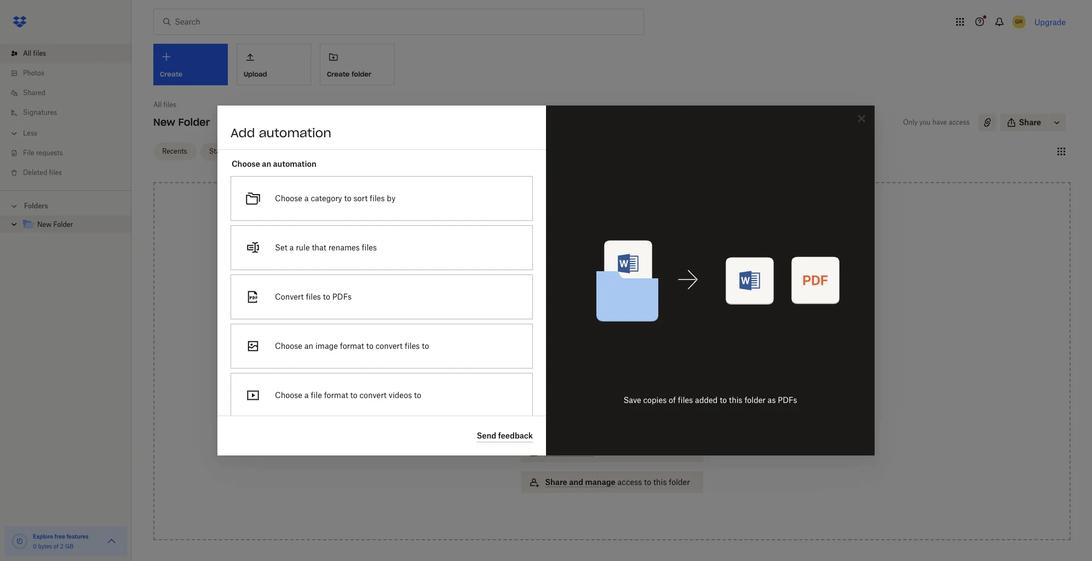 Task type: vqa. For each thing, say whether or not it's contained in the screenshot.
Import button
yes



Task type: describe. For each thing, give the bounding box(es) containing it.
or
[[565, 303, 573, 312]]

deleted files
[[23, 169, 62, 177]]

1 horizontal spatial new
[[153, 116, 175, 129]]

save copies of files added to this folder as pdfs
[[623, 396, 797, 405]]

choose for choose an image format to convert files to
[[275, 342, 302, 351]]

of inside 'explore free features 0 bytes of 2 gb'
[[54, 544, 59, 550]]

file requests
[[23, 149, 63, 157]]

send feedback
[[477, 431, 533, 441]]

rule
[[296, 243, 310, 252]]

choose for choose an automation
[[232, 159, 260, 169]]

upgrade
[[1034, 17, 1066, 27]]

all files link inside list
[[9, 44, 131, 64]]

all inside all files list item
[[23, 49, 31, 58]]

shared link
[[9, 83, 131, 103]]

import
[[545, 417, 571, 426]]

files right deleted
[[49, 169, 62, 177]]

access for have
[[949, 118, 970, 127]]

share for share and manage access to this folder
[[545, 478, 567, 487]]

create folder button
[[320, 44, 394, 85]]

the
[[590, 303, 601, 312]]

files right convert
[[306, 292, 321, 302]]

your
[[632, 386, 648, 395]]

signatures
[[23, 108, 57, 117]]

quota usage element
[[11, 533, 28, 551]]

and
[[569, 478, 583, 487]]

files inside list item
[[33, 49, 46, 58]]

send
[[477, 431, 496, 441]]

access for manage
[[617, 478, 642, 487]]

0 vertical spatial pdfs
[[332, 292, 352, 302]]

requests
[[36, 149, 63, 157]]

less
[[23, 129, 37, 137]]

1 horizontal spatial folder
[[178, 116, 210, 129]]

share button
[[1000, 114, 1048, 131]]

convert for videos
[[360, 391, 387, 400]]

'upload'
[[603, 303, 632, 312]]

choose an image format to convert files to
[[275, 342, 429, 351]]

choose a category to sort files by
[[275, 194, 395, 203]]

features
[[66, 534, 89, 541]]

convert for files
[[376, 342, 403, 351]]

a for rule
[[289, 243, 294, 252]]

that
[[312, 243, 326, 252]]

upgrade link
[[1034, 17, 1066, 27]]

format for file
[[324, 391, 348, 400]]

copies
[[643, 396, 667, 405]]

choose an automation
[[232, 159, 316, 169]]

only
[[903, 118, 918, 127]]

request files to be added to this folder
[[545, 447, 686, 457]]

have
[[932, 118, 947, 127]]

send feedback button
[[477, 430, 533, 443]]

new folder link
[[22, 218, 123, 233]]

signatures link
[[9, 103, 131, 123]]

choose for choose a file format to convert videos to
[[275, 391, 302, 400]]

only you have access
[[903, 118, 970, 127]]

files up recents
[[164, 101, 176, 109]]

sort
[[353, 194, 368, 203]]

this down request files to be added to this folder
[[653, 478, 667, 487]]

import button
[[521, 411, 703, 433]]

0
[[33, 544, 37, 550]]

added for files
[[695, 396, 718, 405]]

0 horizontal spatial new
[[37, 221, 52, 229]]

files down desktop
[[678, 396, 693, 405]]

button
[[634, 303, 659, 312]]

a for file
[[304, 391, 309, 400]]

add automation
[[231, 125, 331, 141]]

files inside 'drop files here to upload, or use the 'upload' button'
[[585, 291, 601, 300]]

convert
[[275, 292, 304, 302]]

request
[[545, 447, 576, 457]]

format for image
[[340, 342, 364, 351]]

folder inside add automation dialog
[[744, 396, 766, 405]]

set a rule that renames files
[[275, 243, 377, 252]]

free
[[55, 534, 65, 541]]

convert files to pdfs
[[275, 292, 352, 302]]

add
[[231, 125, 255, 141]]

access
[[545, 386, 572, 395]]

use
[[575, 303, 588, 312]]

deleted files link
[[9, 163, 131, 183]]

category
[[311, 194, 342, 203]]

be
[[605, 447, 614, 457]]

1 vertical spatial all
[[153, 101, 162, 109]]

videos
[[389, 391, 412, 400]]



Task type: locate. For each thing, give the bounding box(es) containing it.
photos link
[[9, 64, 131, 83]]

new folder down folders button on the top left of the page
[[37, 221, 73, 229]]

choose down starred
[[232, 159, 260, 169]]

to
[[344, 194, 351, 203], [622, 291, 629, 300], [323, 292, 330, 302], [366, 342, 373, 351], [422, 342, 429, 351], [350, 391, 357, 400], [414, 391, 421, 400], [720, 396, 727, 405], [596, 447, 603, 457], [641, 447, 648, 457], [644, 478, 651, 487]]

less image
[[9, 128, 20, 139]]

0 horizontal spatial new folder
[[37, 221, 73, 229]]

2 vertical spatial a
[[304, 391, 309, 400]]

0 horizontal spatial access
[[617, 478, 642, 487]]

by
[[387, 194, 395, 203]]

an for automation
[[262, 159, 271, 169]]

1 horizontal spatial all files link
[[153, 100, 176, 111]]

0 horizontal spatial an
[[262, 159, 271, 169]]

starred button
[[200, 143, 241, 160]]

dropbox image
[[9, 11, 31, 33]]

all up photos
[[23, 49, 31, 58]]

1 horizontal spatial an
[[304, 342, 313, 351]]

an left image
[[304, 342, 313, 351]]

0 horizontal spatial share
[[545, 478, 567, 487]]

all files list item
[[0, 44, 131, 64]]

1 horizontal spatial share
[[1019, 118, 1041, 127]]

create
[[327, 70, 350, 78]]

image
[[315, 342, 338, 351]]

access this folder from your desktop
[[545, 386, 679, 395]]

files right renames
[[362, 243, 377, 252]]

all files
[[23, 49, 46, 58], [153, 101, 176, 109]]

access inside more ways to add content element
[[617, 478, 642, 487]]

folder inside button
[[352, 70, 371, 78]]

this right 'be'
[[650, 447, 663, 457]]

1 vertical spatial access
[[617, 478, 642, 487]]

files left by
[[370, 194, 385, 203]]

new down folders at the left top
[[37, 221, 52, 229]]

1 vertical spatial share
[[545, 478, 567, 487]]

files left 'be'
[[578, 447, 594, 457]]

0 vertical spatial all
[[23, 49, 31, 58]]

this
[[574, 386, 588, 395], [729, 396, 742, 405], [650, 447, 663, 457], [653, 478, 667, 487]]

share
[[1019, 118, 1041, 127], [545, 478, 567, 487]]

here
[[603, 291, 620, 300]]

folder
[[178, 116, 210, 129], [53, 221, 73, 229]]

0 horizontal spatial added
[[616, 447, 639, 457]]

1 vertical spatial a
[[289, 243, 294, 252]]

this inside add automation dialog
[[729, 396, 742, 405]]

1 horizontal spatial all
[[153, 101, 162, 109]]

renames
[[328, 243, 360, 252]]

1 vertical spatial format
[[324, 391, 348, 400]]

0 vertical spatial all files link
[[9, 44, 131, 64]]

manage
[[585, 478, 615, 487]]

format
[[340, 342, 364, 351], [324, 391, 348, 400]]

0 vertical spatial of
[[669, 396, 676, 405]]

new folder up recents
[[153, 116, 210, 129]]

0 horizontal spatial all files link
[[9, 44, 131, 64]]

0 vertical spatial an
[[262, 159, 271, 169]]

of
[[669, 396, 676, 405], [54, 544, 59, 550]]

0 horizontal spatial pdfs
[[332, 292, 352, 302]]

new up recents
[[153, 116, 175, 129]]

explore free features 0 bytes of 2 gb
[[33, 534, 89, 550]]

choose down choose an automation
[[275, 194, 302, 203]]

0 vertical spatial new folder
[[153, 116, 210, 129]]

list
[[0, 37, 131, 191]]

2
[[60, 544, 63, 550]]

gb
[[65, 544, 73, 550]]

from
[[613, 386, 630, 395]]

1 vertical spatial added
[[616, 447, 639, 457]]

pdfs down renames
[[332, 292, 352, 302]]

choose left image
[[275, 342, 302, 351]]

file
[[23, 149, 34, 157]]

1 vertical spatial all files
[[153, 101, 176, 109]]

all files link up shared link
[[9, 44, 131, 64]]

0 vertical spatial added
[[695, 396, 718, 405]]

added inside more ways to add content element
[[616, 447, 639, 457]]

of left 2
[[54, 544, 59, 550]]

of inside add automation dialog
[[669, 396, 676, 405]]

all files link
[[9, 44, 131, 64], [153, 100, 176, 111]]

choose left file
[[275, 391, 302, 400]]

0 horizontal spatial all
[[23, 49, 31, 58]]

0 vertical spatial share
[[1019, 118, 1041, 127]]

this right access
[[574, 386, 588, 395]]

all
[[23, 49, 31, 58], [153, 101, 162, 109]]

added
[[695, 396, 718, 405], [616, 447, 639, 457]]

0 horizontal spatial of
[[54, 544, 59, 550]]

files up videos
[[405, 342, 420, 351]]

files inside more ways to add content element
[[578, 447, 594, 457]]

0 vertical spatial format
[[340, 342, 364, 351]]

set
[[275, 243, 287, 252]]

drop files here to upload, or use the 'upload' button
[[565, 291, 659, 312]]

share and manage access to this folder
[[545, 478, 690, 487]]

an for image
[[304, 342, 313, 351]]

access
[[949, 118, 970, 127], [617, 478, 642, 487]]

you
[[919, 118, 931, 127]]

added for be
[[616, 447, 639, 457]]

explore
[[33, 534, 53, 541]]

1 horizontal spatial new folder
[[153, 116, 210, 129]]

convert
[[376, 342, 403, 351], [360, 391, 387, 400]]

convert left videos
[[360, 391, 387, 400]]

photos
[[23, 69, 44, 77]]

1 horizontal spatial of
[[669, 396, 676, 405]]

0 vertical spatial a
[[304, 194, 309, 203]]

an
[[262, 159, 271, 169], [304, 342, 313, 351]]

share for share
[[1019, 118, 1041, 127]]

automation up choose an automation
[[259, 125, 331, 141]]

upload,
[[631, 291, 659, 300]]

file
[[311, 391, 322, 400]]

shared
[[23, 89, 45, 97]]

deleted
[[23, 169, 47, 177]]

recents button
[[153, 143, 196, 160]]

folders button
[[0, 198, 131, 214]]

create folder
[[327, 70, 371, 78]]

1 horizontal spatial pdfs
[[778, 396, 797, 405]]

1 vertical spatial convert
[[360, 391, 387, 400]]

a left category
[[304, 194, 309, 203]]

automation down add automation
[[273, 159, 316, 169]]

0 vertical spatial folder
[[178, 116, 210, 129]]

desktop
[[650, 386, 679, 395]]

automation
[[259, 125, 331, 141], [273, 159, 316, 169]]

save
[[623, 396, 641, 405]]

files up the the
[[585, 291, 601, 300]]

0 horizontal spatial all files
[[23, 49, 46, 58]]

pdfs right as
[[778, 396, 797, 405]]

starred
[[209, 147, 233, 155]]

1 vertical spatial new folder
[[37, 221, 73, 229]]

1 vertical spatial pdfs
[[778, 396, 797, 405]]

choose
[[232, 159, 260, 169], [275, 194, 302, 203], [275, 342, 302, 351], [275, 391, 302, 400]]

new folder inside new folder link
[[37, 221, 73, 229]]

list containing all files
[[0, 37, 131, 191]]

a right the "set"
[[289, 243, 294, 252]]

bytes
[[38, 544, 52, 550]]

all files inside all files link
[[23, 49, 46, 58]]

format right file
[[324, 391, 348, 400]]

choose for choose a category to sort files by
[[275, 194, 302, 203]]

this left as
[[729, 396, 742, 405]]

pdfs
[[332, 292, 352, 302], [778, 396, 797, 405]]

all up recents button
[[153, 101, 162, 109]]

added inside add automation dialog
[[695, 396, 718, 405]]

more ways to add content element
[[519, 357, 705, 505]]

1 horizontal spatial added
[[695, 396, 718, 405]]

choose a file format to convert videos to
[[275, 391, 421, 400]]

file requests link
[[9, 143, 131, 163]]

of down desktop
[[669, 396, 676, 405]]

files up photos
[[33, 49, 46, 58]]

1 vertical spatial of
[[54, 544, 59, 550]]

folder down folders button on the top left of the page
[[53, 221, 73, 229]]

to inside 'drop files here to upload, or use the 'upload' button'
[[622, 291, 629, 300]]

share inside button
[[1019, 118, 1041, 127]]

1 vertical spatial all files link
[[153, 100, 176, 111]]

0 vertical spatial new
[[153, 116, 175, 129]]

a left file
[[304, 391, 309, 400]]

drop
[[565, 291, 584, 300]]

0 vertical spatial access
[[949, 118, 970, 127]]

folder up recents
[[178, 116, 210, 129]]

folders
[[24, 202, 48, 210]]

recents
[[162, 147, 187, 155]]

0 vertical spatial automation
[[259, 125, 331, 141]]

add automation dialog
[[217, 106, 875, 521]]

an down add automation
[[262, 159, 271, 169]]

a for category
[[304, 194, 309, 203]]

1 vertical spatial new
[[37, 221, 52, 229]]

all files up recents
[[153, 101, 176, 109]]

1 vertical spatial automation
[[273, 159, 316, 169]]

a
[[304, 194, 309, 203], [289, 243, 294, 252], [304, 391, 309, 400]]

format right image
[[340, 342, 364, 351]]

feedback
[[498, 431, 533, 441]]

share inside more ways to add content element
[[545, 478, 567, 487]]

1 vertical spatial an
[[304, 342, 313, 351]]

access right manage
[[617, 478, 642, 487]]

as
[[768, 396, 776, 405]]

new
[[153, 116, 175, 129], [37, 221, 52, 229]]

convert up videos
[[376, 342, 403, 351]]

0 horizontal spatial folder
[[53, 221, 73, 229]]

access right "have"
[[949, 118, 970, 127]]

0 vertical spatial convert
[[376, 342, 403, 351]]

folder
[[352, 70, 371, 78], [590, 386, 611, 395], [744, 396, 766, 405], [665, 447, 686, 457], [669, 478, 690, 487]]

added right "copies"
[[695, 396, 718, 405]]

0 vertical spatial all files
[[23, 49, 46, 58]]

all files up photos
[[23, 49, 46, 58]]

1 vertical spatial folder
[[53, 221, 73, 229]]

1 horizontal spatial access
[[949, 118, 970, 127]]

added right 'be'
[[616, 447, 639, 457]]

files
[[33, 49, 46, 58], [164, 101, 176, 109], [49, 169, 62, 177], [370, 194, 385, 203], [362, 243, 377, 252], [585, 291, 601, 300], [306, 292, 321, 302], [405, 342, 420, 351], [678, 396, 693, 405], [578, 447, 594, 457]]

1 horizontal spatial all files
[[153, 101, 176, 109]]

all files link up recents
[[153, 100, 176, 111]]



